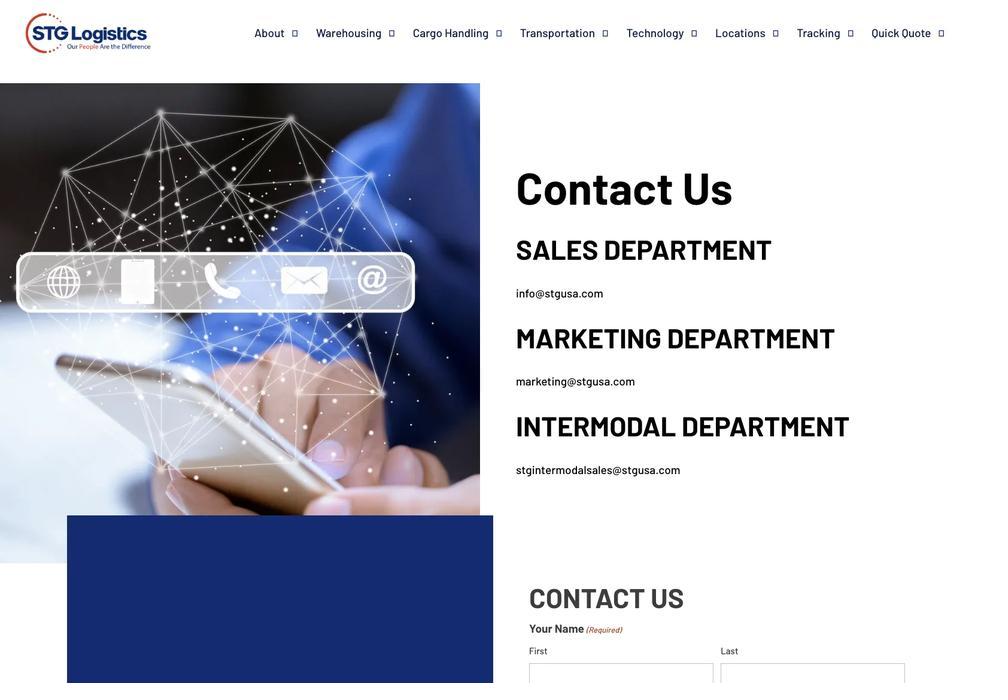 Task type: locate. For each thing, give the bounding box(es) containing it.
department for marketing department
[[667, 321, 835, 354]]

department
[[604, 232, 772, 265], [667, 321, 835, 354], [682, 409, 850, 442]]

2 vertical spatial department
[[682, 409, 850, 442]]

icons of marketing tools image
[[0, 83, 480, 563]]

your
[[529, 621, 553, 635]]

0 vertical spatial us
[[683, 160, 733, 214]]

(required)
[[586, 625, 622, 634]]

Last text field
[[721, 663, 905, 683]]

info@stgusa.com
[[516, 286, 603, 300]]

cargo
[[413, 26, 443, 39]]

handling
[[445, 26, 489, 39]]

0 vertical spatial contact
[[516, 160, 674, 214]]

stg usa image
[[22, 0, 154, 70]]

warehousing link
[[316, 26, 413, 40]]

locations
[[716, 26, 766, 39]]

contact
[[516, 160, 674, 214], [529, 581, 645, 614]]

tracking link
[[797, 26, 872, 40]]

us
[[683, 160, 733, 214], [651, 581, 684, 614]]

about
[[254, 26, 285, 39]]

technology
[[627, 26, 684, 39]]

1 vertical spatial department
[[667, 321, 835, 354]]

stgintermodalsales@stgusa.com
[[516, 463, 681, 477]]

1 vertical spatial contact us
[[529, 581, 684, 614]]

0 vertical spatial department
[[604, 232, 772, 265]]

last
[[721, 645, 739, 656]]

department for sales department
[[604, 232, 772, 265]]

sales department
[[516, 232, 772, 265]]

quick
[[872, 26, 900, 39]]

transportation
[[520, 26, 595, 39]]

sales
[[516, 232, 599, 265]]

contact us
[[516, 160, 733, 214], [529, 581, 684, 614]]

first
[[529, 645, 548, 656]]

marketing department
[[516, 321, 835, 354]]

First text field
[[529, 663, 714, 683]]



Task type: vqa. For each thing, say whether or not it's contained in the screenshot.
trained,
no



Task type: describe. For each thing, give the bounding box(es) containing it.
stgintermodalsales@stgusa.com link
[[516, 463, 681, 477]]

marketing@stgusa.com link
[[516, 374, 635, 388]]

info@stgusa.com link
[[516, 286, 603, 300]]

1 vertical spatial us
[[651, 581, 684, 614]]

quick quote link
[[872, 26, 963, 40]]

transportation link
[[520, 26, 627, 40]]

locations link
[[716, 26, 797, 40]]

intermodal department
[[516, 409, 850, 442]]

marketing@stgusa.com
[[516, 374, 635, 388]]

your name (required)
[[529, 621, 622, 635]]

department for intermodal department
[[682, 409, 850, 442]]

cargo handling link
[[413, 26, 520, 40]]

1 vertical spatial contact
[[529, 581, 645, 614]]

cargo handling
[[413, 26, 489, 39]]

technology link
[[627, 26, 716, 40]]

tracking
[[797, 26, 841, 39]]

quote
[[902, 26, 931, 39]]

0 vertical spatial contact us
[[516, 160, 733, 214]]

quick quote
[[872, 26, 931, 39]]

warehousing
[[316, 26, 382, 39]]

intermodal
[[516, 409, 676, 442]]

about link
[[254, 26, 316, 40]]

name
[[555, 621, 584, 635]]

marketing
[[516, 321, 662, 354]]



